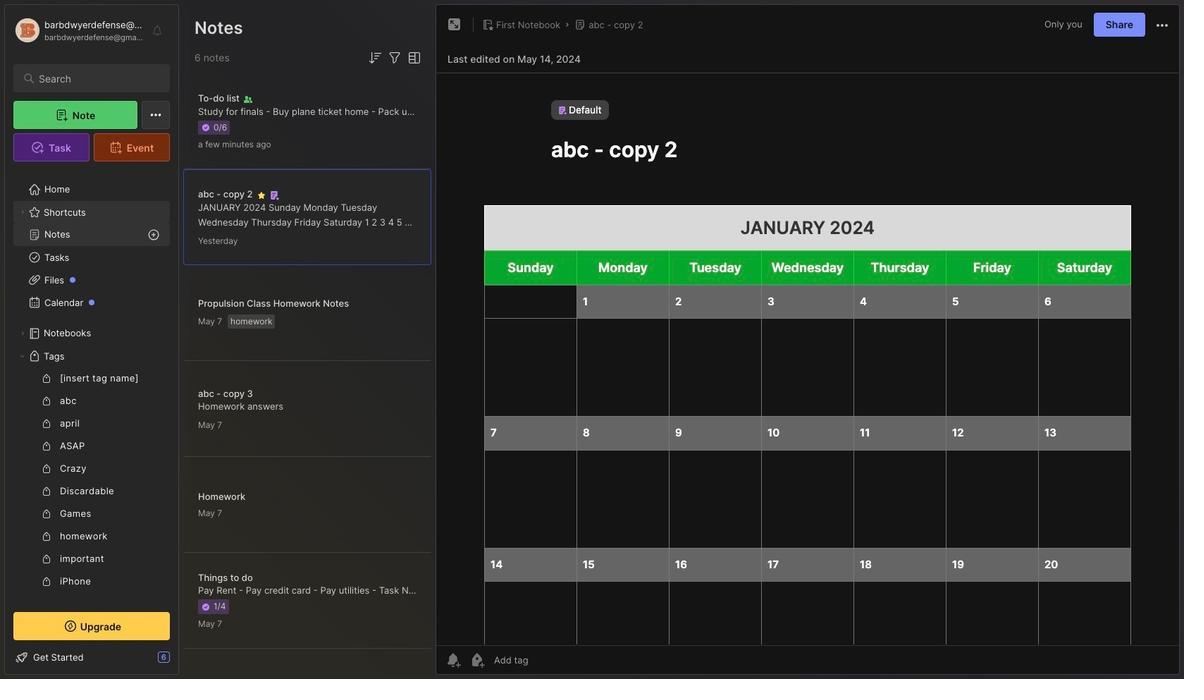 Task type: vqa. For each thing, say whether or not it's contained in the screenshot.
1 on the left top of page
no



Task type: locate. For each thing, give the bounding box(es) containing it.
More actions field
[[1154, 16, 1171, 34]]

tree inside main element
[[5, 170, 178, 679]]

expand tags image
[[18, 352, 27, 360]]

Account field
[[13, 16, 144, 44]]

group
[[13, 367, 170, 679]]

none search field inside main element
[[39, 70, 157, 87]]

expand notebooks image
[[18, 329, 27, 338]]

click to collapse image
[[178, 653, 189, 670]]

expand note image
[[446, 16, 463, 33]]

tree
[[5, 170, 178, 679]]

None search field
[[39, 70, 157, 87]]

add filters image
[[386, 49, 403, 66]]

Sort options field
[[367, 49, 384, 66]]

Note Editor text field
[[436, 73, 1180, 645]]



Task type: describe. For each thing, give the bounding box(es) containing it.
more actions image
[[1154, 17, 1171, 34]]

Add filters field
[[386, 49, 403, 66]]

main element
[[0, 0, 183, 679]]

Search text field
[[39, 72, 157, 85]]

note window element
[[436, 4, 1180, 678]]

add tag image
[[469, 652, 486, 668]]

Help and Learning task checklist field
[[5, 646, 178, 668]]

add a reminder image
[[445, 652, 462, 668]]

View options field
[[403, 49, 423, 66]]

Add tag field
[[493, 654, 599, 666]]

group inside main element
[[13, 367, 170, 679]]



